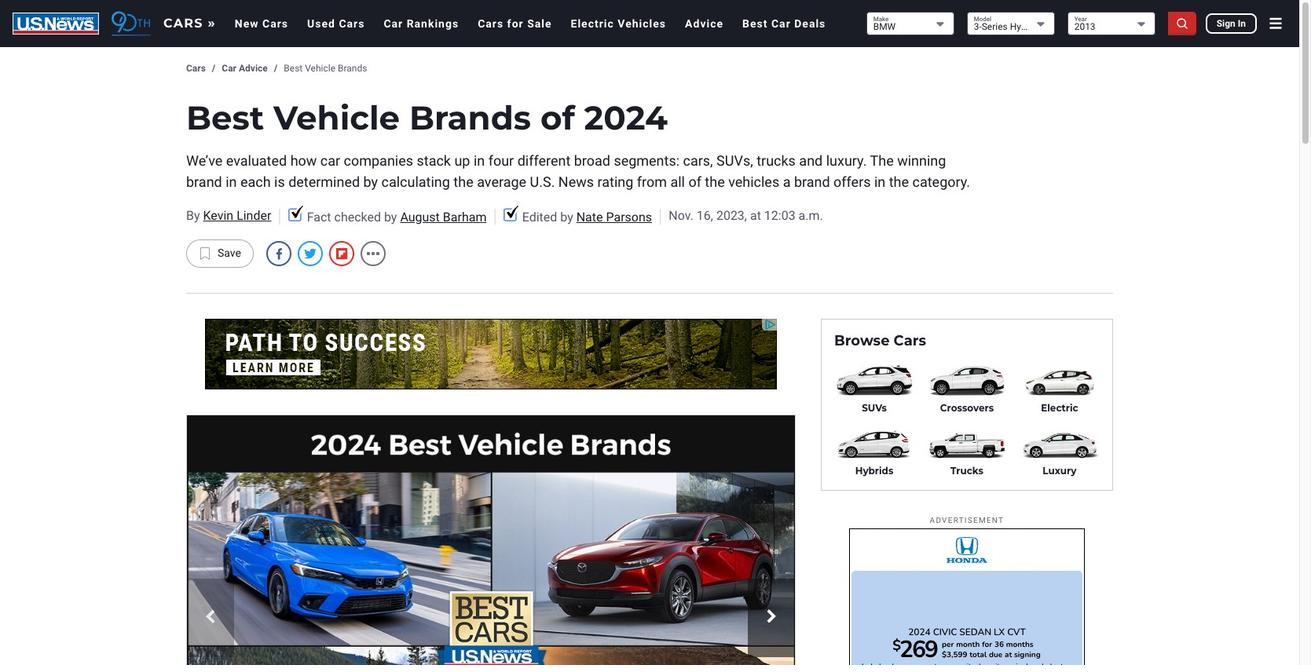 Task type: locate. For each thing, give the bounding box(es) containing it.
0 horizontal spatial of
[[541, 98, 575, 139]]

by
[[364, 174, 378, 190], [384, 210, 397, 224], [561, 210, 574, 224]]

1 horizontal spatial best
[[284, 63, 303, 74]]

brand
[[186, 174, 222, 190], [795, 174, 831, 190]]

0 horizontal spatial the
[[454, 174, 474, 190]]

0 horizontal spatial brands
[[338, 63, 367, 74]]

1 vertical spatial of
[[689, 174, 702, 190]]

best right car advice
[[284, 63, 303, 74]]

all
[[671, 174, 685, 190]]

news
[[559, 174, 594, 190]]

2 vertical spatial best
[[186, 98, 264, 139]]

u.s.
[[530, 174, 555, 190]]

| for |
[[493, 205, 497, 227]]

0 vertical spatial vehicle
[[305, 63, 336, 74]]

brands down used cars link
[[338, 63, 367, 74]]

electric
[[571, 17, 615, 30], [1042, 402, 1079, 414]]

3 | from the left
[[659, 205, 663, 227]]

1 horizontal spatial advertisement region
[[850, 529, 1086, 666]]

0 vertical spatial brands
[[338, 63, 367, 74]]

0 horizontal spatial by
[[364, 174, 378, 190]]

cars link
[[157, 9, 222, 37], [186, 63, 206, 75]]

advice right vehicles
[[686, 17, 724, 30]]

brands up up
[[410, 98, 531, 139]]

the
[[454, 174, 474, 190], [705, 174, 725, 190], [890, 174, 910, 190]]

advertisement
[[930, 517, 1005, 525]]

we've
[[186, 153, 223, 169]]

advice link
[[676, 0, 733, 47]]

2 horizontal spatial car
[[772, 17, 791, 30]]

crossovers
[[941, 402, 994, 414]]

crossovers link
[[928, 402, 1008, 415]]

best right advice link
[[743, 17, 768, 30]]

browse cars
[[835, 333, 927, 350]]

car left the rankings
[[384, 17, 403, 30]]

suvs,
[[717, 153, 754, 169]]

brand down we've on the top
[[186, 174, 222, 190]]

2 | from the left
[[493, 205, 497, 227]]

electric left vehicles
[[571, 17, 615, 30]]

sale
[[528, 17, 552, 30]]

cars for sale link
[[469, 0, 562, 47]]

vehicle
[[305, 63, 336, 74], [274, 98, 400, 139]]

the down the
[[890, 174, 910, 190]]

by left august
[[384, 210, 397, 224]]

electric for electric vehicles
[[571, 17, 615, 30]]

1 horizontal spatial brands
[[410, 98, 531, 139]]

cars right browse
[[894, 333, 927, 350]]

0 vertical spatial electric
[[571, 17, 615, 30]]

trucks
[[757, 153, 796, 169]]

vehicle down used
[[305, 63, 336, 74]]

advertisement region
[[205, 319, 777, 390], [850, 529, 1086, 666]]

electric up luxury
[[1042, 402, 1079, 414]]

0 horizontal spatial |
[[278, 205, 282, 227]]

used cars link
[[298, 0, 374, 47]]

3 the from the left
[[890, 174, 910, 190]]

car down new
[[222, 63, 237, 74]]

best vehicle brands of 2024
[[186, 98, 668, 139]]

of right "all"
[[689, 174, 702, 190]]

1 horizontal spatial in
[[474, 153, 485, 169]]

1 horizontal spatial the
[[705, 174, 725, 190]]

| left nov. at the right top
[[659, 205, 663, 227]]

best inside best car deals link
[[743, 17, 768, 30]]

2023,
[[717, 208, 748, 223]]

1 horizontal spatial advice
[[686, 17, 724, 30]]

2 horizontal spatial by
[[561, 210, 574, 224]]

2 horizontal spatial best
[[743, 17, 768, 30]]

vehicles
[[618, 17, 667, 30]]

in down the
[[875, 174, 886, 190]]

2 horizontal spatial |
[[659, 205, 663, 227]]

category.
[[913, 174, 971, 190]]

1 horizontal spatial car
[[384, 17, 403, 30]]

0 horizontal spatial brand
[[186, 174, 222, 190]]

vehicle for best vehicle brands of 2024
[[274, 98, 400, 139]]

of
[[541, 98, 575, 139], [689, 174, 702, 190]]

0 horizontal spatial advice
[[239, 63, 268, 74]]

1 brand from the left
[[186, 174, 222, 190]]

1 horizontal spatial electric
[[1042, 402, 1079, 414]]

1 horizontal spatial by
[[384, 210, 397, 224]]

0 vertical spatial best
[[743, 17, 768, 30]]

up
[[455, 153, 470, 169]]

cars link left car advice link
[[186, 63, 206, 75]]

suvs link
[[835, 402, 915, 415]]

1 vertical spatial vehicle
[[274, 98, 400, 139]]

kevin
[[203, 208, 234, 223]]

a
[[783, 174, 791, 190]]

1 vertical spatial advice
[[239, 63, 268, 74]]

1 vertical spatial best
[[284, 63, 303, 74]]

car left deals
[[772, 17, 791, 30]]

brand down and
[[795, 174, 831, 190]]

| right barham
[[493, 205, 497, 227]]

2 horizontal spatial the
[[890, 174, 910, 190]]

best
[[743, 17, 768, 30], [284, 63, 303, 74], [186, 98, 264, 139]]

of inside we've evaluated how car companies stack up in four different broad segments: cars, suvs, trucks and luxury. the winning brand in each is determined by calculating the average u.s. news rating from all of the vehicles a brand offers in the category.
[[689, 174, 702, 190]]

12:03
[[765, 208, 796, 223]]

best up we've on the top
[[186, 98, 264, 139]]

|
[[278, 205, 282, 227], [493, 205, 497, 227], [659, 205, 663, 227]]

vehicle up car
[[274, 98, 400, 139]]

cars for sale
[[478, 17, 552, 30]]

1 horizontal spatial |
[[493, 205, 497, 227]]

cars link left new
[[157, 9, 222, 37]]

rating
[[598, 174, 634, 190]]

parsons
[[606, 210, 652, 224]]

by left nate on the top left of page
[[561, 210, 574, 224]]

best car deals link
[[733, 0, 836, 47]]

the down cars, on the right top of page
[[705, 174, 725, 190]]

nate parsons link
[[577, 210, 652, 224]]

vehicle for best vehicle brands
[[305, 63, 336, 74]]

0 horizontal spatial car
[[222, 63, 237, 74]]

2 brand from the left
[[795, 174, 831, 190]]

fact checked by august barham
[[307, 210, 487, 224]]

0 horizontal spatial best
[[186, 98, 264, 139]]

car
[[384, 17, 403, 30], [772, 17, 791, 30], [222, 63, 237, 74]]

sign in link
[[1206, 13, 1258, 34]]

by down companies
[[364, 174, 378, 190]]

save button
[[186, 240, 254, 268]]

checked
[[334, 210, 381, 224]]

by inside we've evaluated how car companies stack up in four different broad segments: cars, suvs, trucks and luxury. the winning brand in each is determined by calculating the average u.s. news rating from all of the vehicles a brand offers in the category.
[[364, 174, 378, 190]]

linder
[[237, 208, 271, 223]]

car for car advice
[[222, 63, 237, 74]]

and
[[800, 153, 823, 169]]

0 vertical spatial cars link
[[157, 9, 222, 37]]

new
[[235, 17, 259, 30]]

1 vertical spatial cars link
[[186, 63, 206, 75]]

is
[[274, 174, 285, 190]]

best for best car deals
[[743, 17, 768, 30]]

1 vertical spatial brands
[[410, 98, 531, 139]]

in right up
[[474, 153, 485, 169]]

vehicles
[[729, 174, 780, 190]]

hybrids link
[[835, 466, 915, 478]]

| right linder
[[278, 205, 282, 227]]

companies
[[344, 153, 414, 169]]

at
[[751, 208, 762, 223]]

the down up
[[454, 174, 474, 190]]

0 horizontal spatial electric
[[571, 17, 615, 30]]

1 horizontal spatial of
[[689, 174, 702, 190]]

brands
[[338, 63, 367, 74], [410, 98, 531, 139]]

1 vertical spatial electric
[[1042, 402, 1079, 414]]

brands for best vehicle brands
[[338, 63, 367, 74]]

cars right 90th anniversary logo
[[164, 16, 203, 31]]

used
[[307, 17, 336, 30]]

in left each
[[226, 174, 237, 190]]

1 horizontal spatial brand
[[795, 174, 831, 190]]

advice down new
[[239, 63, 268, 74]]

0 horizontal spatial advertisement region
[[205, 319, 777, 390]]

car advice
[[222, 63, 268, 74]]

of up different
[[541, 98, 575, 139]]



Task type: vqa. For each thing, say whether or not it's contained in the screenshot.
a
yes



Task type: describe. For each thing, give the bounding box(es) containing it.
by
[[186, 208, 200, 223]]

best car deals
[[743, 17, 826, 30]]

by kevin linder |
[[186, 205, 282, 227]]

luxury
[[1043, 466, 1077, 477]]

deals
[[795, 17, 826, 30]]

electric link
[[1020, 402, 1100, 415]]

90th anniversary logo image
[[112, 11, 151, 37]]

2 the from the left
[[705, 174, 725, 190]]

cars,
[[684, 153, 714, 169]]

cars left "for"
[[478, 17, 504, 30]]

fact
[[307, 210, 331, 224]]

u.s. news and world report 2024 best vehicle brands graphic image
[[187, 416, 795, 666]]

2024
[[584, 98, 668, 139]]

electric for electric
[[1042, 402, 1079, 414]]

rankings
[[407, 17, 459, 30]]

save
[[218, 247, 241, 260]]

broad
[[574, 153, 611, 169]]

cars right used
[[339, 17, 365, 30]]

2 horizontal spatial in
[[875, 174, 886, 190]]

| for | nov. 16, 2023, at 12:03 a.m.
[[659, 205, 663, 227]]

nate
[[577, 210, 603, 224]]

we've evaluated how car companies stack up in four different broad segments: cars, suvs, trucks and luxury. the winning brand in each is determined by calculating the average u.s. news rating from all of the vehicles a brand offers in the category.
[[186, 153, 971, 190]]

open extra navigation menu image
[[1267, 14, 1286, 33]]

stack
[[417, 153, 451, 169]]

barham
[[443, 210, 487, 224]]

0 vertical spatial of
[[541, 98, 575, 139]]

0 vertical spatial advice
[[686, 17, 724, 30]]

the
[[871, 153, 894, 169]]

cars right new
[[263, 17, 289, 30]]

1 vertical spatial advertisement region
[[850, 529, 1086, 666]]

august
[[400, 210, 440, 224]]

august barham link
[[400, 210, 487, 224]]

from
[[637, 174, 667, 190]]

calculating
[[382, 174, 450, 190]]

best for best vehicle brands
[[284, 63, 303, 74]]

sign
[[1217, 18, 1236, 29]]

browse
[[835, 333, 890, 350]]

trucks link
[[928, 466, 1008, 478]]

winning
[[898, 153, 947, 169]]

in
[[1239, 18, 1247, 29]]

each
[[240, 174, 271, 190]]

a.m.
[[799, 208, 824, 223]]

best vehicle brands
[[284, 63, 367, 74]]

u.s. news and world report logo image
[[13, 13, 99, 35]]

kevin linder link
[[203, 208, 271, 223]]

sign in
[[1217, 18, 1247, 29]]

suvs
[[862, 402, 887, 414]]

different
[[518, 153, 571, 169]]

car rankings link
[[374, 0, 469, 47]]

car
[[321, 153, 340, 169]]

best for best vehicle brands of 2024
[[186, 98, 264, 139]]

car advice link
[[222, 63, 268, 75]]

average
[[477, 174, 527, 190]]

electric vehicles
[[571, 17, 667, 30]]

edited
[[523, 210, 558, 224]]

16,
[[697, 208, 714, 223]]

nov.
[[669, 208, 694, 223]]

edited by nate parsons
[[523, 210, 652, 224]]

electric vehicles link
[[562, 0, 676, 47]]

new cars
[[235, 17, 289, 30]]

segments:
[[614, 153, 680, 169]]

hybrids
[[856, 466, 894, 477]]

offers
[[834, 174, 871, 190]]

cars left car advice
[[186, 63, 206, 74]]

0 vertical spatial advertisement region
[[205, 319, 777, 390]]

car for car rankings
[[384, 17, 403, 30]]

used cars
[[307, 17, 365, 30]]

| nov. 16, 2023, at 12:03 a.m.
[[659, 205, 824, 227]]

brands for best vehicle brands of 2024
[[410, 98, 531, 139]]

how
[[291, 153, 317, 169]]

new cars link
[[225, 0, 298, 47]]

1 the from the left
[[454, 174, 474, 190]]

for
[[508, 17, 524, 30]]

determined
[[289, 174, 360, 190]]

evaluated
[[226, 153, 287, 169]]

luxury link
[[1020, 466, 1100, 478]]

car rankings
[[384, 17, 459, 30]]

trucks
[[951, 466, 984, 477]]

0 horizontal spatial in
[[226, 174, 237, 190]]

four
[[489, 153, 514, 169]]

luxury.
[[827, 153, 867, 169]]

1 | from the left
[[278, 205, 282, 227]]



